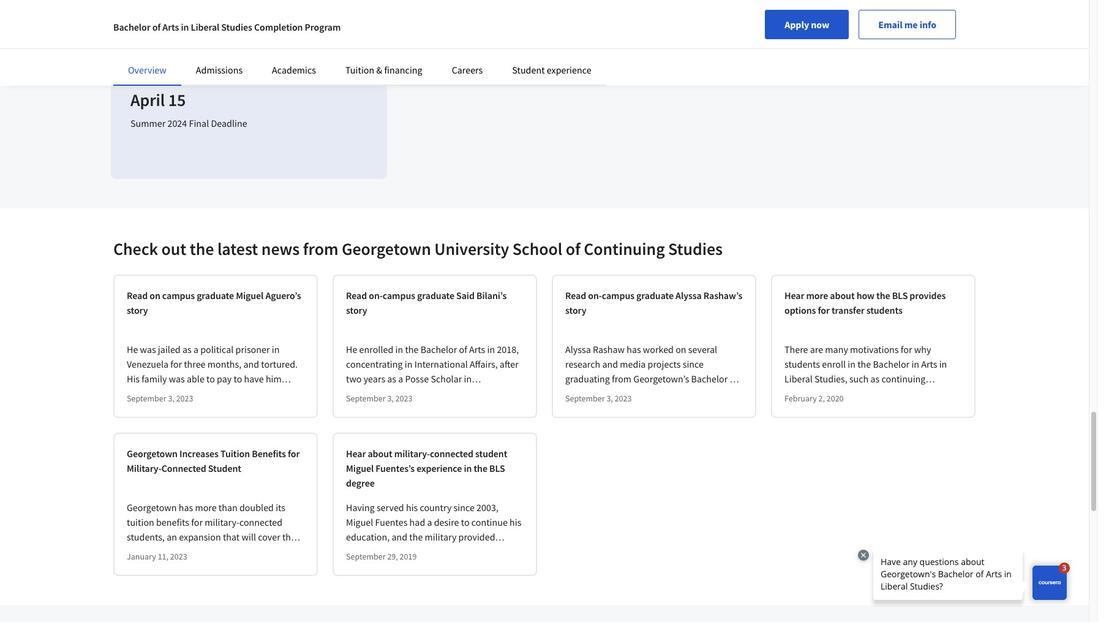 Task type: vqa. For each thing, say whether or not it's contained in the screenshot.
connected inside the Georgetown Has More Than Doubled Its Tuition Benefits For Military-Connected Students, An Expansion That Will Cover The Annual Cost Of Full-Time Undergraduate Tuition For Eligible Students.
yes



Task type: describe. For each thing, give the bounding box(es) containing it.
of inside georgetown has more than doubled its tuition benefits for military-connected students, an expansion that will cover the annual cost of full-time undergraduate tuition for eligible students.
[[176, 546, 184, 558]]

a inside he enrolled in the bachelor of arts in 2018, concentrating in international affairs, after two years as a posse scholar in pennsylvania
[[398, 373, 403, 385]]

his
[[127, 373, 140, 385]]

of up but
[[730, 373, 738, 385]]

jailed
[[158, 343, 181, 356]]

desire
[[434, 516, 459, 528]]

opportunities
[[346, 546, 402, 558]]

continue
[[472, 516, 508, 528]]

2018,
[[497, 343, 519, 356]]

1 horizontal spatial his
[[510, 516, 522, 528]]

graduate for alyssa
[[637, 289, 674, 302]]

options
[[785, 304, 817, 316]]

or
[[828, 387, 837, 400]]

1 vertical spatial apply now
[[785, 18, 830, 31]]

0 vertical spatial was
[[140, 343, 156, 356]]

time inside georgetown has more than doubled its tuition benefits for military-connected students, an expansion that will cover the annual cost of full-time undergraduate tuition for eligible students.
[[202, 546, 221, 558]]

on inside read on campus graduate miguel aguero's story
[[150, 289, 160, 302]]

campus for in
[[383, 289, 416, 302]]

expansion
[[179, 531, 221, 543]]

from inside the there are many motivations for why students enroll in the bachelor in arts in liberal studies, such as continuing education or coming back from tours of duty
[[893, 387, 912, 400]]

april 15 summer 2024 final deadline
[[131, 89, 247, 129]]

september for was
[[127, 393, 166, 404]]

campus for jailed
[[162, 289, 195, 302]]

since inside alyssa rashaw has worked on several research and media projects since graduating from georgetown's bachelor of arts in liberal studies program in 2017. but perhaps none was more reflective of the time than  her internship with the legal services corporation in 2020.
[[683, 358, 704, 370]]

of right school
[[566, 238, 581, 260]]

september for as
[[346, 393, 386, 404]]

and inside alyssa rashaw has worked on several research and media projects since graduating from georgetown's bachelor of arts in liberal studies program in 2017. but perhaps none was more reflective of the time than  her internship with the legal services corporation in 2020.
[[603, 358, 618, 370]]

1 vertical spatial was
[[169, 373, 185, 385]]

3, for able
[[168, 393, 175, 404]]

students inside the there are many motivations for why students enroll in the bachelor in arts in liberal studies, such as continuing education or coming back from tours of duty
[[785, 358, 821, 370]]

3, for a
[[388, 393, 394, 404]]

had
[[410, 516, 425, 528]]

3, for in
[[607, 393, 613, 404]]

cost
[[157, 546, 174, 558]]

miguel inside hear about military-connected student miguel fuentes's experience in the bls degree
[[346, 462, 374, 474]]

deadline
[[211, 117, 247, 129]]

email me info button
[[859, 10, 957, 39]]

that
[[223, 531, 240, 543]]

february
[[785, 393, 817, 404]]

email
[[879, 18, 903, 31]]

served
[[377, 501, 404, 514]]

1 vertical spatial apply
[[785, 18, 810, 31]]

read for read on campus graduate miguel aguero's story
[[127, 289, 148, 302]]

about inside 'hear more about how the bls provides options for transfer students'
[[831, 289, 855, 302]]

provides
[[910, 289, 946, 302]]

connected inside georgetown has more than doubled its tuition benefits for military-connected students, an expansion that will cover the annual cost of full-time undergraduate tuition for eligible students.
[[240, 516, 283, 528]]

1 vertical spatial political
[[163, 402, 196, 414]]

three
[[184, 358, 206, 370]]

february 2, 2020
[[785, 393, 844, 404]]

the inside hear about military-connected student miguel fuentes's experience in the bls degree
[[474, 462, 488, 474]]

careers
[[452, 64, 483, 76]]

internship
[[625, 417, 667, 429]]

2 horizontal spatial studies
[[669, 238, 723, 260]]

where
[[225, 417, 250, 429]]

affairs,
[[470, 358, 498, 370]]

of down 2017.
[[705, 402, 714, 414]]

hear for hear about military-connected student miguel fuentes's experience in the bls degree
[[346, 447, 366, 460]]

january 11, 2023
[[127, 551, 187, 562]]

admissions link
[[196, 64, 243, 76]]

as inside he enrolled in the bachelor of arts in 2018, concentrating in international affairs, after two years as a posse scholar in pennsylvania
[[387, 373, 397, 385]]

in inside hear about military-connected student miguel fuentes's experience in the bls degree
[[464, 462, 472, 474]]

financing
[[385, 64, 423, 76]]

eligible
[[170, 560, 200, 572]]

summer
[[131, 117, 166, 129]]

student experience
[[513, 64, 592, 76]]

that's
[[198, 417, 223, 429]]

academics
[[272, 64, 316, 76]]

education
[[785, 387, 826, 400]]

coming
[[839, 387, 869, 400]]

of up overview
[[152, 21, 161, 33]]

for inside the there are many motivations for why students enroll in the bachelor in arts in liberal studies, such as continuing education or coming back from tours of duty
[[901, 343, 913, 356]]

2 tuition from the top
[[127, 560, 154, 572]]

for inside georgetown increases tuition benefits for military-connected student
[[288, 447, 300, 460]]

program
[[656, 387, 691, 400]]

since inside having served his country since 2003, miguel fuentes had a desire to continue his education, and the military provided opportunities for him to get a degree.
[[454, 501, 475, 514]]

2024
[[168, 117, 187, 129]]

are
[[811, 343, 824, 356]]

2023 for annual
[[170, 551, 187, 562]]

military- inside georgetown has more than doubled its tuition benefits for military-connected students, an expansion that will cover the annual cost of full-time undergraduate tuition for eligible students.
[[205, 516, 240, 528]]

2023 for liberal
[[615, 393, 632, 404]]

time inside alyssa rashaw has worked on several research and media projects since graduating from georgetown's bachelor of arts in liberal studies program in 2017. but perhaps none was more reflective of the time than  her internship with the legal services corporation in 2020.
[[566, 417, 584, 429]]

two
[[346, 373, 362, 385]]

a right had
[[427, 516, 432, 528]]

a up three
[[194, 343, 199, 356]]

military
[[425, 531, 457, 543]]

arts inside he enrolled in the bachelor of arts in 2018, concentrating in international affairs, after two years as a posse scholar in pennsylvania
[[469, 343, 486, 356]]

united
[[271, 387, 299, 400]]

the inside he enrolled in the bachelor of arts in 2018, concentrating in international affairs, after two years as a posse scholar in pennsylvania
[[405, 343, 419, 356]]

0 vertical spatial studies
[[221, 21, 252, 33]]

story for read on campus graduate miguel aguero's story
[[127, 304, 148, 316]]

motivations
[[851, 343, 899, 356]]

why
[[915, 343, 932, 356]]

pennsylvania
[[346, 387, 400, 400]]

of inside the there are many motivations for why students enroll in the bachelor in arts in liberal studies, such as continuing education or coming back from tours of duty
[[938, 387, 946, 400]]

students,
[[127, 531, 165, 543]]

years
[[364, 373, 386, 385]]

to left get
[[436, 546, 444, 558]]

doubled
[[240, 501, 274, 514]]

hear about military-connected student miguel fuentes's experience in the bls degree
[[346, 447, 508, 489]]

on inside alyssa rashaw has worked on several research and media projects since graduating from georgetown's bachelor of arts in liberal studies program in 2017. but perhaps none was more reflective of the time than  her internship with the legal services corporation in 2020.
[[676, 343, 687, 356]]

the inside the there are many motivations for why students enroll in the bachelor in arts in liberal studies, such as continuing education or coming back from tours of duty
[[858, 358, 872, 370]]

tours
[[914, 387, 936, 400]]

september 3, 2023 for as
[[346, 393, 413, 404]]

fuentes
[[375, 516, 408, 528]]

connected
[[162, 462, 206, 474]]

country
[[420, 501, 452, 514]]

1 horizontal spatial political
[[200, 343, 234, 356]]

university
[[435, 238, 509, 260]]

bachelor up overview
[[113, 21, 150, 33]]

of inside he enrolled in the bachelor of arts in 2018, concentrating in international affairs, after two years as a posse scholar in pennsylvania
[[459, 343, 468, 356]]

alyssa rashaw has worked on several research and media projects since graduating from georgetown's bachelor of arts in liberal studies program in 2017. but perhaps none was more reflective of the time than  her internship with the legal services corporation in 2020.
[[566, 343, 741, 444]]

2023 for to
[[176, 393, 193, 404]]

for inside 'hear more about how the bls provides options for transfer students'
[[818, 304, 830, 316]]

september 3, 2023 for was
[[127, 393, 193, 404]]

there
[[785, 343, 809, 356]]

was inside alyssa rashaw has worked on several research and media projects since graduating from georgetown's bachelor of arts in liberal studies program in 2017. but perhaps none was more reflective of the time than  her internship with the legal services corporation in 2020.
[[624, 402, 640, 414]]

&
[[377, 64, 383, 76]]

1 vertical spatial now
[[812, 18, 830, 31]]

for inside he was jailed as a political prisoner in venezuela for three months, and tortured. his family was able to pay to have him released, and he immigrated to the united states, a political refugee, alone in washington, d.c. that's where georgetown came into the picture.
[[171, 358, 182, 370]]

to right pay
[[234, 373, 242, 385]]

0 horizontal spatial his
[[406, 501, 418, 514]]

the right out
[[190, 238, 214, 260]]

worked
[[643, 343, 674, 356]]

student inside georgetown increases tuition benefits for military-connected student
[[208, 462, 241, 474]]

completion
[[254, 21, 303, 33]]

1 tuition from the top
[[127, 516, 154, 528]]

info
[[920, 18, 937, 31]]

september for the
[[346, 551, 386, 562]]

tuition inside georgetown increases tuition benefits for military-connected student
[[221, 447, 250, 460]]

legal
[[704, 417, 726, 429]]

into
[[151, 432, 167, 444]]

the inside 'hear more about how the bls provides options for transfer students'
[[877, 289, 891, 302]]

read on-campus graduate alyssa rashaw's story
[[566, 289, 743, 316]]

connected inside hear about military-connected student miguel fuentes's experience in the bls degree
[[430, 447, 474, 460]]

enroll
[[823, 358, 846, 370]]

a up washington,
[[156, 402, 161, 414]]

me
[[905, 18, 918, 31]]

arts inside alyssa rashaw has worked on several research and media projects since graduating from georgetown's bachelor of arts in liberal studies program in 2017. but perhaps none was more reflective of the time than  her internship with the legal services corporation in 2020.
[[566, 387, 582, 400]]

provided
[[459, 531, 496, 543]]

back
[[871, 387, 891, 400]]

enrolled
[[359, 343, 394, 356]]

georgetown inside georgetown increases tuition benefits for military-connected student
[[127, 447, 178, 460]]

for up expansion
[[191, 516, 203, 528]]

experience inside hear about military-connected student miguel fuentes's experience in the bls degree
[[417, 462, 462, 474]]

april
[[131, 89, 165, 111]]

scholar
[[431, 373, 462, 385]]

0 horizontal spatial apply
[[732, 4, 753, 15]]

student experience link
[[513, 64, 592, 76]]

graduate for miguel
[[197, 289, 234, 302]]

on- for read on-campus graduate said bilani's story
[[369, 289, 383, 302]]

a right get
[[461, 546, 466, 558]]

there are many motivations for why students enroll in the bachelor in arts in liberal studies, such as continuing education or coming back from tours of duty
[[785, 343, 948, 414]]

military-
[[127, 462, 162, 474]]

d.c.
[[180, 417, 196, 429]]

the right with
[[689, 417, 702, 429]]

reflective
[[666, 402, 703, 414]]



Task type: locate. For each thing, give the bounding box(es) containing it.
degree
[[346, 477, 375, 489]]

read inside read on-campus graduate alyssa rashaw's story
[[566, 289, 587, 302]]

1 vertical spatial tuition
[[127, 560, 154, 572]]

2020.
[[663, 432, 685, 444]]

projects
[[648, 358, 681, 370]]

3 campus from the left
[[602, 289, 635, 302]]

1 vertical spatial his
[[510, 516, 522, 528]]

0 horizontal spatial more
[[195, 501, 217, 514]]

the inside having served his country since 2003, miguel fuentes had a desire to continue his education, and the military provided opportunities for him to get a degree.
[[410, 531, 423, 543]]

students
[[867, 304, 903, 316], [785, 358, 821, 370]]

graduate inside read on-campus graduate said bilani's story
[[417, 289, 455, 302]]

the down had
[[410, 531, 423, 543]]

2 graduate from the left
[[417, 289, 455, 302]]

1 horizontal spatial students
[[867, 304, 903, 316]]

for inside having served his country since 2003, miguel fuentes had a desire to continue his education, and the military provided opportunities for him to get a degree.
[[404, 546, 416, 558]]

was left able
[[169, 373, 185, 385]]

to left pay
[[207, 373, 215, 385]]

1 vertical spatial from
[[612, 373, 632, 385]]

bls left provides
[[893, 289, 908, 302]]

2023 down able
[[176, 393, 193, 404]]

of left full-
[[176, 546, 184, 558]]

0 vertical spatial apply
[[732, 4, 753, 15]]

0 vertical spatial alyssa
[[676, 289, 702, 302]]

0 vertical spatial about
[[831, 289, 855, 302]]

after
[[500, 358, 519, 370]]

0 horizontal spatial since
[[454, 501, 475, 514]]

september 3, 2023 down years
[[346, 393, 413, 404]]

and down prisoner
[[244, 358, 259, 370]]

his right continue
[[510, 516, 522, 528]]

0 horizontal spatial students
[[785, 358, 821, 370]]

1 horizontal spatial apply now
[[785, 18, 830, 31]]

september down family in the left of the page
[[127, 393, 166, 404]]

1 horizontal spatial has
[[627, 343, 641, 356]]

undergraduate
[[223, 546, 284, 558]]

0 horizontal spatial student
[[208, 462, 241, 474]]

2017.
[[703, 387, 725, 400]]

3 story from the left
[[566, 304, 587, 316]]

email me info
[[879, 18, 937, 31]]

2 story from the left
[[346, 304, 367, 316]]

0 horizontal spatial connected
[[240, 516, 283, 528]]

1 horizontal spatial apply
[[785, 18, 810, 31]]

more up internship
[[642, 402, 664, 414]]

said
[[457, 289, 475, 302]]

the up such
[[858, 358, 872, 370]]

1 vertical spatial tuition
[[221, 447, 250, 460]]

the right how
[[877, 289, 891, 302]]

as inside the there are many motivations for why students enroll in the bachelor in arts in liberal studies, such as continuing education or coming back from tours of duty
[[871, 373, 880, 385]]

tuition & financing
[[346, 64, 423, 76]]

arts up 'affairs,'
[[469, 343, 486, 356]]

2 vertical spatial miguel
[[346, 516, 373, 528]]

2023 for posse
[[396, 393, 413, 404]]

0 horizontal spatial graduate
[[197, 289, 234, 302]]

students inside 'hear more about how the bls provides options for transfer students'
[[867, 304, 903, 316]]

0 vertical spatial tuition
[[346, 64, 375, 76]]

he was jailed as a political prisoner in venezuela for three months, and tortured. his family was able to pay to have him released, and he immigrated to the united states, a political refugee, alone in washington, d.c. that's where georgetown came into the picture.
[[127, 343, 302, 444]]

hear inside 'hear more about how the bls provides options for transfer students'
[[785, 289, 805, 302]]

0 vertical spatial on
[[150, 289, 160, 302]]

miguel
[[236, 289, 264, 302], [346, 462, 374, 474], [346, 516, 373, 528]]

1 horizontal spatial now
[[812, 18, 830, 31]]

and left he
[[166, 387, 182, 400]]

political
[[200, 343, 234, 356], [163, 402, 196, 414]]

3, up her
[[607, 393, 613, 404]]

2 horizontal spatial read
[[566, 289, 587, 302]]

1 vertical spatial hear
[[346, 447, 366, 460]]

hear up degree
[[346, 447, 366, 460]]

military- inside hear about military-connected student miguel fuentes's experience in the bls degree
[[395, 447, 430, 460]]

several
[[689, 343, 718, 356]]

0 horizontal spatial now
[[755, 4, 771, 15]]

now
[[755, 4, 771, 15], [812, 18, 830, 31]]

he for he enrolled in the bachelor of arts in 2018, concentrating in international affairs, after two years as a posse scholar in pennsylvania
[[346, 343, 358, 356]]

bls inside 'hear more about how the bls provides options for transfer students'
[[893, 289, 908, 302]]

was up venezuela
[[140, 343, 156, 356]]

apply now button
[[722, 0, 781, 20], [766, 10, 850, 39]]

tuition down annual
[[127, 560, 154, 572]]

from
[[303, 238, 339, 260], [612, 373, 632, 385], [893, 387, 912, 400]]

2 horizontal spatial as
[[871, 373, 880, 385]]

many
[[826, 343, 849, 356]]

having
[[346, 501, 375, 514]]

bls inside hear about military-connected student miguel fuentes's experience in the bls degree
[[490, 462, 505, 474]]

bachelor up international
[[421, 343, 457, 356]]

academics link
[[272, 64, 316, 76]]

1 horizontal spatial military-
[[395, 447, 430, 460]]

and inside having served his country since 2003, miguel fuentes had a desire to continue his education, and the military provided opportunities for him to get a degree.
[[392, 531, 408, 543]]

1 on- from the left
[[369, 289, 383, 302]]

connected left the student
[[430, 447, 474, 460]]

read for read on-campus graduate said bilani's story
[[346, 289, 367, 302]]

2 he from the left
[[346, 343, 358, 356]]

more inside 'hear more about how the bls provides options for transfer students'
[[807, 289, 829, 302]]

graduate inside read on campus graduate miguel aguero's story
[[197, 289, 234, 302]]

military- down than at the left
[[205, 516, 240, 528]]

on down check
[[150, 289, 160, 302]]

2 vertical spatial liberal
[[593, 387, 621, 400]]

0 vertical spatial time
[[566, 417, 584, 429]]

1 vertical spatial studies
[[669, 238, 723, 260]]

september 3, 2023 down 'graduating'
[[566, 393, 632, 404]]

alyssa inside alyssa rashaw has worked on several research and media projects since graduating from georgetown's bachelor of arts in liberal studies program in 2017. but perhaps none was more reflective of the time than  her internship with the legal services corporation in 2020.
[[566, 343, 591, 356]]

hear inside hear about military-connected student miguel fuentes's experience in the bls degree
[[346, 447, 366, 460]]

september 3, 2023 for arts
[[566, 393, 632, 404]]

him inside he was jailed as a political prisoner in venezuela for three months, and tortured. his family was able to pay to have him released, and he immigrated to the united states, a political refugee, alone in washington, d.c. that's where georgetown came into the picture.
[[266, 373, 282, 385]]

campus down out
[[162, 289, 195, 302]]

studies left completion
[[221, 21, 252, 33]]

read inside read on campus graduate miguel aguero's story
[[127, 289, 148, 302]]

2 horizontal spatial from
[[893, 387, 912, 400]]

2023 down posse
[[396, 393, 413, 404]]

0 horizontal spatial apply now
[[732, 4, 771, 15]]

time down perhaps
[[566, 417, 584, 429]]

his
[[406, 501, 418, 514], [510, 516, 522, 528]]

cover
[[258, 531, 281, 543]]

experience
[[547, 64, 592, 76], [417, 462, 462, 474]]

him inside having served his country since 2003, miguel fuentes had a desire to continue his education, and the military provided opportunities for him to get a degree.
[[418, 546, 434, 558]]

international
[[415, 358, 468, 370]]

2 vertical spatial was
[[624, 402, 640, 414]]

2003,
[[477, 501, 499, 514]]

0 horizontal spatial alyssa
[[566, 343, 591, 356]]

on- for read on-campus graduate alyssa rashaw's story
[[588, 289, 602, 302]]

campus inside read on-campus graduate said bilani's story
[[383, 289, 416, 302]]

studies inside alyssa rashaw has worked on several research and media projects since graduating from georgetown's bachelor of arts in liberal studies program in 2017. but perhaps none was more reflective of the time than  her internship with the legal services corporation in 2020.
[[623, 387, 654, 400]]

as
[[183, 343, 192, 356], [387, 373, 397, 385], [871, 373, 880, 385]]

georgetown
[[342, 238, 431, 260], [252, 417, 302, 429], [127, 447, 178, 460], [127, 501, 177, 514]]

he left the enrolled
[[346, 343, 358, 356]]

research
[[566, 358, 601, 370]]

0 vertical spatial his
[[406, 501, 418, 514]]

has up benefits
[[179, 501, 193, 514]]

for right "29,"
[[404, 546, 416, 558]]

since up "desire"
[[454, 501, 475, 514]]

graduate inside read on-campus graduate alyssa rashaw's story
[[637, 289, 674, 302]]

on- inside read on-campus graduate said bilani's story
[[369, 289, 383, 302]]

september
[[127, 393, 166, 404], [346, 393, 386, 404], [566, 393, 605, 404], [346, 551, 386, 562]]

arts up overview
[[163, 21, 179, 33]]

2 horizontal spatial campus
[[602, 289, 635, 302]]

arts down why
[[922, 358, 938, 370]]

0 horizontal spatial liberal
[[191, 21, 220, 33]]

story
[[127, 304, 148, 316], [346, 304, 367, 316], [566, 304, 587, 316]]

1 vertical spatial liberal
[[785, 373, 813, 385]]

0 vertical spatial students
[[867, 304, 903, 316]]

1 vertical spatial about
[[368, 447, 393, 460]]

about
[[831, 289, 855, 302], [368, 447, 393, 460]]

0 vertical spatial military-
[[395, 447, 430, 460]]

he enrolled in the bachelor of arts in 2018, concentrating in international affairs, after two years as a posse scholar in pennsylvania
[[346, 343, 519, 400]]

georgetown inside georgetown has more than doubled its tuition benefits for military-connected students, an expansion that will cover the annual cost of full-time undergraduate tuition for eligible students.
[[127, 501, 177, 514]]

3, down concentrating
[[388, 393, 394, 404]]

0 vertical spatial miguel
[[236, 289, 264, 302]]

0 horizontal spatial bls
[[490, 462, 505, 474]]

miguel inside read on campus graduate miguel aguero's story
[[236, 289, 264, 302]]

15
[[168, 89, 186, 111]]

september 3, 2023 down family in the left of the page
[[127, 393, 193, 404]]

3 graduate from the left
[[637, 289, 674, 302]]

0 vertical spatial experience
[[547, 64, 592, 76]]

read for read on-campus graduate alyssa rashaw's story
[[566, 289, 587, 302]]

miguel up degree
[[346, 462, 374, 474]]

read inside read on-campus graduate said bilani's story
[[346, 289, 367, 302]]

was
[[140, 343, 156, 356], [169, 373, 185, 385], [624, 402, 640, 414]]

bachelor inside he enrolled in the bachelor of arts in 2018, concentrating in international affairs, after two years as a posse scholar in pennsylvania
[[421, 343, 457, 356]]

his up had
[[406, 501, 418, 514]]

the right cover
[[282, 531, 296, 543]]

0 horizontal spatial him
[[266, 373, 282, 385]]

alyssa left rashaw's
[[676, 289, 702, 302]]

as up three
[[183, 343, 192, 356]]

graduate up the worked
[[637, 289, 674, 302]]

overview link
[[128, 64, 167, 76]]

on- up the enrolled
[[369, 289, 383, 302]]

tuition left the '&'
[[346, 64, 375, 76]]

1 campus from the left
[[162, 289, 195, 302]]

washington,
[[127, 417, 178, 429]]

story for read on-campus graduate alyssa rashaw's story
[[566, 304, 587, 316]]

states,
[[127, 402, 154, 414]]

1 horizontal spatial connected
[[430, 447, 474, 460]]

he
[[184, 387, 194, 400]]

him
[[266, 373, 282, 385], [418, 546, 434, 558]]

out
[[161, 238, 186, 260]]

him right the 2019
[[418, 546, 434, 558]]

alone
[[234, 402, 257, 414]]

school
[[513, 238, 563, 260]]

students down how
[[867, 304, 903, 316]]

liberal up admissions
[[191, 21, 220, 33]]

0 horizontal spatial political
[[163, 402, 196, 414]]

the up legal
[[716, 402, 729, 414]]

3 read from the left
[[566, 289, 587, 302]]

1 horizontal spatial as
[[387, 373, 397, 385]]

3 3, from the left
[[607, 393, 613, 404]]

0 horizontal spatial has
[[179, 501, 193, 514]]

graduate
[[197, 289, 234, 302], [417, 289, 455, 302], [637, 289, 674, 302]]

1 horizontal spatial student
[[513, 64, 545, 76]]

liberal inside alyssa rashaw has worked on several research and media projects since graduating from georgetown's bachelor of arts in liberal studies program in 2017. but perhaps none was more reflective of the time than  her internship with the legal services corporation in 2020.
[[593, 387, 621, 400]]

more inside georgetown has more than doubled its tuition benefits for military-connected students, an expansion that will cover the annual cost of full-time undergraduate tuition for eligible students.
[[195, 501, 217, 514]]

liberal up none
[[593, 387, 621, 400]]

he for he was jailed as a political prisoner in venezuela for three months, and tortured. his family was able to pay to have him released, and he immigrated to the united states, a political refugee, alone in washington, d.c. that's where georgetown came into the picture.
[[127, 343, 138, 356]]

admissions
[[196, 64, 243, 76]]

georgetown inside he was jailed as a political prisoner in venezuela for three months, and tortured. his family was able to pay to have him released, and he immigrated to the united states, a political refugee, alone in washington, d.c. that's where georgetown came into the picture.
[[252, 417, 302, 429]]

0 horizontal spatial on
[[150, 289, 160, 302]]

students down there
[[785, 358, 821, 370]]

have
[[244, 373, 264, 385]]

more inside alyssa rashaw has worked on several research and media projects since graduating from georgetown's bachelor of arts in liberal studies program in 2017. but perhaps none was more reflective of the time than  her internship with the legal services corporation in 2020.
[[642, 402, 664, 414]]

1 read from the left
[[127, 289, 148, 302]]

he inside he was jailed as a political prisoner in venezuela for three months, and tortured. his family was able to pay to have him released, and he immigrated to the united states, a political refugee, alone in washington, d.c. that's where georgetown came into the picture.
[[127, 343, 138, 356]]

hear for hear more about how the bls provides options for transfer students
[[785, 289, 805, 302]]

1 graduate from the left
[[197, 289, 234, 302]]

was up internship
[[624, 402, 640, 414]]

as right years
[[387, 373, 397, 385]]

read
[[127, 289, 148, 302], [346, 289, 367, 302], [566, 289, 587, 302]]

1 vertical spatial since
[[454, 501, 475, 514]]

3 september 3, 2023 from the left
[[566, 393, 632, 404]]

1 horizontal spatial on
[[676, 343, 687, 356]]

how
[[857, 289, 875, 302]]

student
[[476, 447, 508, 460]]

student right careers
[[513, 64, 545, 76]]

her
[[609, 417, 623, 429]]

connected down the doubled
[[240, 516, 283, 528]]

has inside georgetown has more than doubled its tuition benefits for military-connected students, an expansion that will cover the annual cost of full-time undergraduate tuition for eligible students.
[[179, 501, 193, 514]]

0 vertical spatial liberal
[[191, 21, 220, 33]]

1 horizontal spatial liberal
[[593, 387, 621, 400]]

liberal inside the there are many motivations for why students enroll in the bachelor in arts in liberal studies, such as continuing education or coming back from tours of duty
[[785, 373, 813, 385]]

annual
[[127, 546, 155, 558]]

september for arts
[[566, 393, 605, 404]]

from down media
[[612, 373, 632, 385]]

0 vertical spatial political
[[200, 343, 234, 356]]

1 horizontal spatial from
[[612, 373, 632, 385]]

campus inside read on-campus graduate alyssa rashaw's story
[[602, 289, 635, 302]]

the down 'have'
[[256, 387, 269, 400]]

2 read from the left
[[346, 289, 367, 302]]

0 vertical spatial more
[[807, 289, 829, 302]]

0 horizontal spatial hear
[[346, 447, 366, 460]]

campus for has
[[602, 289, 635, 302]]

arts inside the there are many motivations for why students enroll in the bachelor in arts in liberal studies, such as continuing education or coming back from tours of duty
[[922, 358, 938, 370]]

for down cost
[[156, 560, 168, 572]]

1 horizontal spatial about
[[831, 289, 855, 302]]

1 story from the left
[[127, 304, 148, 316]]

1 vertical spatial on
[[676, 343, 687, 356]]

2 september 3, 2023 from the left
[[346, 393, 413, 404]]

1 vertical spatial him
[[418, 546, 434, 558]]

studies
[[221, 21, 252, 33], [669, 238, 723, 260], [623, 387, 654, 400]]

2 horizontal spatial 3,
[[607, 393, 613, 404]]

2019
[[400, 551, 417, 562]]

released,
[[127, 387, 164, 400]]

campus down check out the latest news from georgetown university school of continuing studies
[[383, 289, 416, 302]]

immigrated
[[196, 387, 243, 400]]

0 horizontal spatial story
[[127, 304, 148, 316]]

media
[[620, 358, 646, 370]]

increases
[[180, 447, 219, 460]]

0 vertical spatial now
[[755, 4, 771, 15]]

bachelor up continuing
[[874, 358, 910, 370]]

0 vertical spatial hear
[[785, 289, 805, 302]]

1 horizontal spatial campus
[[383, 289, 416, 302]]

check out the latest news from georgetown university school of continuing studies
[[113, 238, 723, 260]]

bachelor inside the there are many motivations for why students enroll in the bachelor in arts in liberal studies, such as continuing education or coming back from tours of duty
[[874, 358, 910, 370]]

and down rashaw at the right bottom of the page
[[603, 358, 618, 370]]

2 vertical spatial more
[[195, 501, 217, 514]]

has inside alyssa rashaw has worked on several research and media projects since graduating from georgetown's bachelor of arts in liberal studies program in 2017. but perhaps none was more reflective of the time than  her internship with the legal services corporation in 2020.
[[627, 343, 641, 356]]

from down continuing
[[893, 387, 912, 400]]

1 horizontal spatial 3,
[[388, 393, 394, 404]]

1 horizontal spatial on-
[[588, 289, 602, 302]]

0 horizontal spatial about
[[368, 447, 393, 460]]

1 he from the left
[[127, 343, 138, 356]]

for left why
[[901, 343, 913, 356]]

liberal up the education
[[785, 373, 813, 385]]

campus inside read on campus graduate miguel aguero's story
[[162, 289, 195, 302]]

0 horizontal spatial military-
[[205, 516, 240, 528]]

2 on- from the left
[[588, 289, 602, 302]]

since
[[683, 358, 704, 370], [454, 501, 475, 514]]

1 vertical spatial more
[[642, 402, 664, 414]]

1 september 3, 2023 from the left
[[127, 393, 193, 404]]

story inside read on-campus graduate said bilani's story
[[346, 304, 367, 316]]

about up fuentes's
[[368, 447, 393, 460]]

2 campus from the left
[[383, 289, 416, 302]]

family
[[142, 373, 167, 385]]

miguel inside having served his country since 2003, miguel fuentes had a desire to continue his education, and the military provided opportunities for him to get a degree.
[[346, 516, 373, 528]]

benefits
[[156, 516, 189, 528]]

as up back
[[871, 373, 880, 385]]

picture.
[[185, 432, 216, 444]]

2 horizontal spatial more
[[807, 289, 829, 302]]

graduate for said
[[417, 289, 455, 302]]

alyssa up research
[[566, 343, 591, 356]]

final
[[189, 117, 209, 129]]

as inside he was jailed as a political prisoner in venezuela for three months, and tortured. his family was able to pay to have him released, and he immigrated to the united states, a political refugee, alone in washington, d.c. that's where georgetown came into the picture.
[[183, 343, 192, 356]]

he up venezuela
[[127, 343, 138, 356]]

him down tortured.
[[266, 373, 282, 385]]

fuentes's
[[376, 462, 415, 474]]

services
[[566, 432, 600, 444]]

0 vertical spatial tuition
[[127, 516, 154, 528]]

to up alone
[[245, 387, 254, 400]]

alyssa inside read on-campus graduate alyssa rashaw's story
[[676, 289, 702, 302]]

of right the tours
[[938, 387, 946, 400]]

continuing
[[882, 373, 926, 385]]

degree.
[[468, 546, 498, 558]]

1 3, from the left
[[168, 393, 175, 404]]

campus down continuing
[[602, 289, 635, 302]]

duty
[[785, 402, 804, 414]]

january
[[127, 551, 156, 562]]

has
[[627, 343, 641, 356], [179, 501, 193, 514]]

0 vertical spatial since
[[683, 358, 704, 370]]

0 vertical spatial bls
[[893, 289, 908, 302]]

overview
[[128, 64, 167, 76]]

0 vertical spatial connected
[[430, 447, 474, 460]]

on- down continuing
[[588, 289, 602, 302]]

read on campus graduate miguel aguero's story
[[127, 289, 301, 316]]

the inside georgetown has more than doubled its tuition benefits for military-connected students, an expansion that will cover the annual cost of full-time undergraduate tuition for eligible students.
[[282, 531, 296, 543]]

story up the enrolled
[[346, 304, 367, 316]]

1 horizontal spatial read
[[346, 289, 367, 302]]

more
[[807, 289, 829, 302], [642, 402, 664, 414], [195, 501, 217, 514]]

0 vertical spatial from
[[303, 238, 339, 260]]

hear
[[785, 289, 805, 302], [346, 447, 366, 460]]

from inside alyssa rashaw has worked on several research and media projects since graduating from georgetown's bachelor of arts in liberal studies program in 2017. but perhaps none was more reflective of the time than  her internship with the legal services corporation in 2020.
[[612, 373, 632, 385]]

1 horizontal spatial hear
[[785, 289, 805, 302]]

the up posse
[[405, 343, 419, 356]]

about inside hear about military-connected student miguel fuentes's experience in the bls degree
[[368, 447, 393, 460]]

1 vertical spatial alyssa
[[566, 343, 591, 356]]

bachelor inside alyssa rashaw has worked on several research and media projects since graduating from georgetown's bachelor of arts in liberal studies program in 2017. but perhaps none was more reflective of the time than  her internship with the legal services corporation in 2020.
[[692, 373, 728, 385]]

story for read on-campus graduate said bilani's story
[[346, 304, 367, 316]]

aguero's
[[266, 289, 301, 302]]

2 horizontal spatial graduate
[[637, 289, 674, 302]]

1 vertical spatial student
[[208, 462, 241, 474]]

1 horizontal spatial story
[[346, 304, 367, 316]]

1 vertical spatial bls
[[490, 462, 505, 474]]

the right into
[[169, 432, 183, 444]]

1 horizontal spatial september 3, 2023
[[346, 393, 413, 404]]

education,
[[346, 531, 390, 543]]

check
[[113, 238, 158, 260]]

september down "education,"
[[346, 551, 386, 562]]

story up venezuela
[[127, 304, 148, 316]]

1 vertical spatial connected
[[240, 516, 283, 528]]

on- inside read on-campus graduate alyssa rashaw's story
[[588, 289, 602, 302]]

september down 'graduating'
[[566, 393, 605, 404]]

perhaps
[[566, 402, 599, 414]]

studies up rashaw's
[[669, 238, 723, 260]]

a left posse
[[398, 373, 403, 385]]

than
[[219, 501, 238, 514]]

concentrating
[[346, 358, 403, 370]]

and down fuentes in the left of the page
[[392, 531, 408, 543]]

2 3, from the left
[[388, 393, 394, 404]]

0 horizontal spatial read
[[127, 289, 148, 302]]

he inside he enrolled in the bachelor of arts in 2018, concentrating in international affairs, after two years as a posse scholar in pennsylvania
[[346, 343, 358, 356]]

2 horizontal spatial september 3, 2023
[[566, 393, 632, 404]]

0 horizontal spatial was
[[140, 343, 156, 356]]

more left than at the left
[[195, 501, 217, 514]]

miguel down having
[[346, 516, 373, 528]]

story inside read on campus graduate miguel aguero's story
[[127, 304, 148, 316]]

none
[[601, 402, 622, 414]]

0 vertical spatial student
[[513, 64, 545, 76]]

graduate left the said
[[417, 289, 455, 302]]

story inside read on-campus graduate alyssa rashaw's story
[[566, 304, 587, 316]]

studies,
[[815, 373, 848, 385]]

the down the student
[[474, 462, 488, 474]]

0 horizontal spatial on-
[[369, 289, 383, 302]]

students.
[[202, 560, 240, 572]]

to right "desire"
[[461, 516, 470, 528]]

0 horizontal spatial studies
[[221, 21, 252, 33]]

story up research
[[566, 304, 587, 316]]

0 horizontal spatial from
[[303, 238, 339, 260]]

tuition up the students,
[[127, 516, 154, 528]]

0 vertical spatial has
[[627, 343, 641, 356]]



